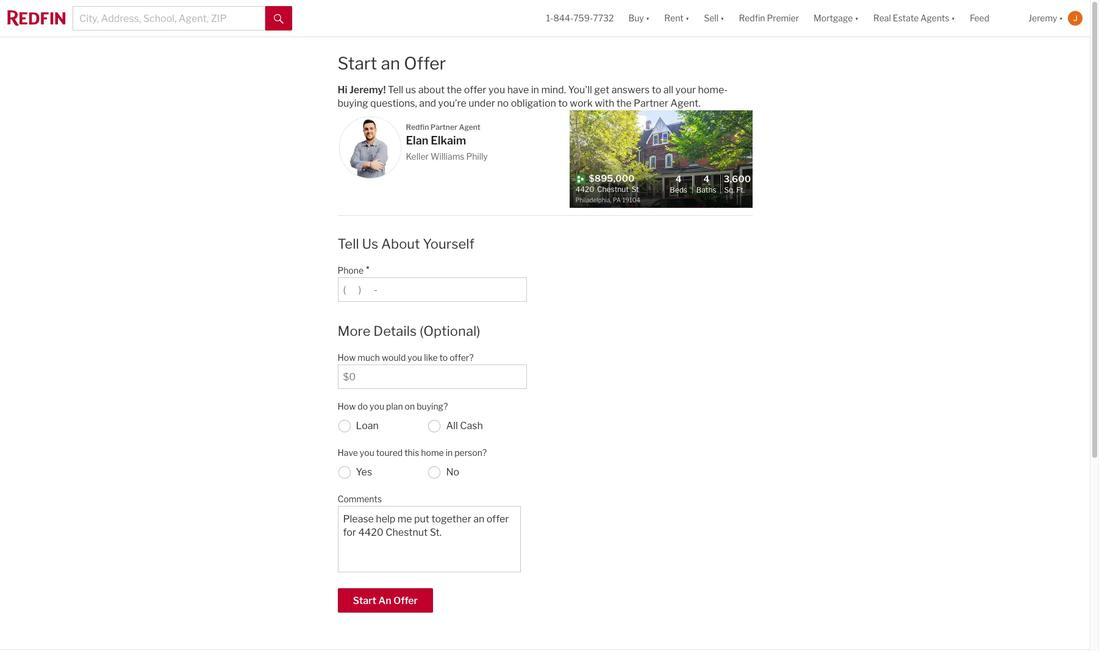 Task type: describe. For each thing, give the bounding box(es) containing it.
buy ▾
[[629, 13, 650, 23]]

real estate agents ▾ button
[[866, 0, 963, 37]]

on
[[405, 401, 415, 411]]

in inside have you toured this home in person? element
[[446, 447, 453, 458]]

start an offer
[[353, 595, 418, 607]]

start for start an offer
[[353, 595, 376, 607]]

rent
[[664, 13, 684, 23]]

st
[[632, 185, 639, 194]]

,
[[610, 196, 611, 204]]

williams
[[431, 151, 464, 162]]

how much would you like to offer?
[[338, 352, 474, 363]]

real estate agents ▾
[[873, 13, 955, 23]]

offer for start an offer
[[404, 53, 446, 74]]

questions,
[[370, 98, 417, 109]]

tell for us
[[338, 236, 359, 252]]

▾ for jeremy ▾
[[1059, 13, 1063, 23]]

1 vertical spatial to
[[558, 98, 568, 109]]

estate
[[893, 13, 919, 23]]

plan
[[386, 401, 403, 411]]

how for how much would you like to offer?
[[338, 352, 356, 363]]

work
[[570, 98, 593, 109]]

beds
[[670, 186, 687, 195]]

start for start an offer
[[338, 53, 377, 74]]

4420
[[575, 185, 594, 194]]

have
[[338, 447, 358, 458]]

with
[[595, 98, 614, 109]]

details
[[373, 323, 417, 339]]

Comments text field
[[343, 513, 515, 566]]

sq.
[[724, 186, 735, 195]]

comments element
[[338, 488, 746, 506]]

partner inside tell us about the offer you have in mind.       you'll get answers to all your home- buying questions,       and you're under no obligation to work with the partner agent.
[[634, 98, 668, 109]]

5 ▾ from the left
[[951, 13, 955, 23]]

jeremy!
[[349, 84, 386, 96]]

(optional)
[[420, 323, 480, 339]]

person?
[[455, 447, 487, 458]]

get
[[594, 84, 609, 96]]

sell
[[704, 13, 719, 23]]

agents
[[921, 13, 949, 23]]

more details (optional)
[[338, 323, 480, 339]]

pa
[[613, 196, 621, 204]]

sell ▾ button
[[697, 0, 732, 37]]

real
[[873, 13, 891, 23]]

baths
[[696, 186, 716, 195]]

buying
[[338, 98, 368, 109]]

4 baths
[[696, 174, 716, 195]]

mind.
[[541, 84, 566, 96]]

loan
[[356, 420, 379, 432]]

and
[[419, 98, 436, 109]]

4 for 4 beds
[[676, 174, 682, 185]]

offer?
[[450, 352, 474, 363]]

no
[[497, 98, 509, 109]]

to inside how much would you like to offer? element
[[439, 352, 448, 363]]

tell us about the offer you have in mind.       you'll get answers to all your home- buying questions,       and you're under no obligation to work with the partner agent.
[[338, 84, 728, 109]]

feed
[[970, 13, 989, 23]]

jeremy
[[1028, 13, 1057, 23]]

you'll
[[568, 84, 592, 96]]

us
[[406, 84, 416, 96]]

Phone telephone field
[[343, 284, 521, 296]]

yourself
[[423, 236, 474, 252]]

have you toured this home in person? element
[[338, 441, 521, 460]]

all
[[663, 84, 673, 96]]

you inside tell us about the offer you have in mind.       you'll get answers to all your home- buying questions,       and you're under no obligation to work with the partner agent.
[[488, 84, 505, 96]]

have
[[507, 84, 529, 96]]

start an offer
[[338, 53, 446, 74]]

redfin premier button
[[732, 0, 806, 37]]

agent.
[[671, 98, 701, 109]]

like
[[424, 352, 438, 363]]

comments
[[338, 494, 382, 504]]

rent ▾ button
[[664, 0, 689, 37]]

▾ for rent ▾
[[685, 13, 689, 23]]

chestnut
[[597, 185, 629, 194]]

elan
[[406, 134, 428, 147]]

about
[[418, 84, 445, 96]]

how do you plan on buying?
[[338, 401, 448, 411]]



Task type: locate. For each thing, give the bounding box(es) containing it.
partner
[[634, 98, 668, 109], [430, 123, 457, 132]]

partner up elkaim on the left top of page
[[430, 123, 457, 132]]

start up hi jeremy! at the top left
[[338, 53, 377, 74]]

us
[[362, 236, 378, 252]]

$895,000
[[589, 173, 635, 184]]

1 horizontal spatial redfin
[[739, 13, 765, 23]]

redfin partner agent elan elkaim keller williams philly
[[406, 123, 488, 162]]

sell ▾ button
[[704, 0, 724, 37]]

0 horizontal spatial tell
[[338, 236, 359, 252]]

▾ left user photo
[[1059, 13, 1063, 23]]

tell up questions,
[[388, 84, 403, 96]]

4 ▾ from the left
[[855, 13, 859, 23]]

▾ for buy ▾
[[646, 13, 650, 23]]

▾
[[646, 13, 650, 23], [685, 13, 689, 23], [720, 13, 724, 23], [855, 13, 859, 23], [951, 13, 955, 23], [1059, 13, 1063, 23]]

redfin inside redfin partner agent elan elkaim keller williams philly
[[406, 123, 429, 132]]

phone. required field. element
[[338, 259, 521, 278]]

▾ right the mortgage
[[855, 13, 859, 23]]

an
[[381, 53, 400, 74]]

to right the like
[[439, 352, 448, 363]]

redfin for redfin partner agent elan elkaim keller williams philly
[[406, 123, 429, 132]]

redfin left premier
[[739, 13, 765, 23]]

home-
[[698, 84, 728, 96]]

0 vertical spatial in
[[531, 84, 539, 96]]

how much would you like to offer? element
[[338, 346, 521, 364]]

▾ for mortgage ▾
[[855, 13, 859, 23]]

start an offer button
[[338, 588, 433, 613]]

redfin premier
[[739, 13, 799, 23]]

jeremy ▾
[[1028, 13, 1063, 23]]

1 ▾ from the left
[[646, 13, 650, 23]]

all cash
[[446, 420, 483, 432]]

offer for start an offer
[[393, 595, 418, 607]]

redfin for redfin premier
[[739, 13, 765, 23]]

agent
[[459, 123, 481, 132]]

3,600
[[724, 174, 751, 185]]

4 inside the 4 baths
[[703, 174, 710, 185]]

redfin up elan
[[406, 123, 429, 132]]

1 vertical spatial tell
[[338, 236, 359, 252]]

submit search image
[[274, 14, 284, 24]]

tell inside tell us about the offer you have in mind.       you'll get answers to all your home- buying questions,       and you're under no obligation to work with the partner agent.
[[388, 84, 403, 96]]

0 vertical spatial offer
[[404, 53, 446, 74]]

how do you plan on buying? element
[[338, 395, 521, 413]]

0 vertical spatial partner
[[634, 98, 668, 109]]

7732
[[593, 13, 614, 23]]

keller
[[406, 151, 429, 162]]

toured
[[376, 447, 403, 458]]

1 horizontal spatial partner
[[634, 98, 668, 109]]

the down answers
[[616, 98, 632, 109]]

4 up baths
[[703, 174, 710, 185]]

6 ▾ from the left
[[1059, 13, 1063, 23]]

how left do
[[338, 401, 356, 411]]

how inside how do you plan on buying? element
[[338, 401, 356, 411]]

4 for 4 baths
[[703, 174, 710, 185]]

how inside how much would you like to offer? element
[[338, 352, 356, 363]]

philly
[[466, 151, 488, 162]]

1 horizontal spatial to
[[558, 98, 568, 109]]

start left an
[[353, 595, 376, 607]]

the
[[447, 84, 462, 96], [616, 98, 632, 109]]

3 ▾ from the left
[[720, 13, 724, 23]]

3,600 sq. ft.
[[724, 174, 751, 195]]

0 vertical spatial to
[[652, 84, 661, 96]]

844-
[[553, 13, 573, 23]]

in right 'home'
[[446, 447, 453, 458]]

1 vertical spatial partner
[[430, 123, 457, 132]]

how for how do you plan on buying?
[[338, 401, 356, 411]]

tell us about yourself
[[338, 236, 474, 252]]

how
[[338, 352, 356, 363], [338, 401, 356, 411]]

1-844-759-7732 link
[[546, 13, 614, 23]]

2 ▾ from the left
[[685, 13, 689, 23]]

you right do
[[370, 401, 384, 411]]

1 4 from the left
[[676, 174, 682, 185]]

no
[[446, 467, 459, 478]]

start inside button
[[353, 595, 376, 607]]

0 horizontal spatial redfin
[[406, 123, 429, 132]]

how left the much
[[338, 352, 356, 363]]

you right have on the left bottom of page
[[360, 447, 374, 458]]

▾ right rent
[[685, 13, 689, 23]]

rent ▾ button
[[657, 0, 697, 37]]

buy ▾ button
[[629, 0, 650, 37]]

1 horizontal spatial tell
[[388, 84, 403, 96]]

1 how from the top
[[338, 352, 356, 363]]

real estate agents ▾ link
[[873, 0, 955, 37]]

0 horizontal spatial the
[[447, 84, 462, 96]]

all
[[446, 420, 458, 432]]

under
[[469, 98, 495, 109]]

mortgage ▾
[[814, 13, 859, 23]]

759-
[[573, 13, 593, 23]]

buy
[[629, 13, 644, 23]]

yes
[[356, 467, 372, 478]]

1-844-759-7732
[[546, 13, 614, 23]]

1 horizontal spatial in
[[531, 84, 539, 96]]

tell
[[388, 84, 403, 96], [338, 236, 359, 252]]

4 beds
[[670, 174, 687, 195]]

offer
[[404, 53, 446, 74], [393, 595, 418, 607]]

start
[[338, 53, 377, 74], [353, 595, 376, 607]]

buy ▾ button
[[621, 0, 657, 37]]

you left the like
[[408, 352, 422, 363]]

sell ▾
[[704, 13, 724, 23]]

partner inside redfin partner agent elan elkaim keller williams philly
[[430, 123, 457, 132]]

1 vertical spatial how
[[338, 401, 356, 411]]

4 up beds
[[676, 174, 682, 185]]

0 vertical spatial the
[[447, 84, 462, 96]]

0 horizontal spatial partner
[[430, 123, 457, 132]]

premier
[[767, 13, 799, 23]]

buying?
[[417, 401, 448, 411]]

▾ right 'agents'
[[951, 13, 955, 23]]

1 vertical spatial redfin
[[406, 123, 429, 132]]

the up you're
[[447, 84, 462, 96]]

4 inside 4 beds
[[676, 174, 682, 185]]

offer right an
[[393, 595, 418, 607]]

more
[[338, 323, 371, 339]]

1 vertical spatial the
[[616, 98, 632, 109]]

to
[[652, 84, 661, 96], [558, 98, 568, 109], [439, 352, 448, 363]]

in up obligation
[[531, 84, 539, 96]]

1 horizontal spatial the
[[616, 98, 632, 109]]

ft.
[[736, 186, 745, 195]]

tell for us
[[388, 84, 403, 96]]

hi jeremy!
[[338, 84, 388, 96]]

in
[[531, 84, 539, 96], [446, 447, 453, 458]]

user photo image
[[1068, 11, 1083, 26]]

in inside tell us about the offer you have in mind.       you'll get answers to all your home- buying questions,       and you're under no obligation to work with the partner agent.
[[531, 84, 539, 96]]

4
[[676, 174, 682, 185], [703, 174, 710, 185]]

0 horizontal spatial in
[[446, 447, 453, 458]]

redfin inside button
[[739, 13, 765, 23]]

1 vertical spatial offer
[[393, 595, 418, 607]]

0 horizontal spatial 4
[[676, 174, 682, 185]]

0 vertical spatial tell
[[388, 84, 403, 96]]

about
[[381, 236, 420, 252]]

2 4 from the left
[[703, 174, 710, 185]]

answers
[[612, 84, 650, 96]]

0 horizontal spatial to
[[439, 352, 448, 363]]

have you toured this home in person?
[[338, 447, 487, 458]]

tell left us in the top left of the page
[[338, 236, 359, 252]]

elkaim
[[431, 134, 466, 147]]

partner down all
[[634, 98, 668, 109]]

you
[[488, 84, 505, 96], [408, 352, 422, 363], [370, 401, 384, 411], [360, 447, 374, 458]]

City, Address, School, Agent, ZIP search field
[[73, 6, 265, 30]]

your
[[676, 84, 696, 96]]

1 vertical spatial in
[[446, 447, 453, 458]]

▾ right buy
[[646, 13, 650, 23]]

0 vertical spatial start
[[338, 53, 377, 74]]

you up no
[[488, 84, 505, 96]]

How much would you like to offer? text field
[[343, 371, 521, 383]]

2 how from the top
[[338, 401, 356, 411]]

mortgage ▾ button
[[806, 0, 866, 37]]

mortgage ▾ button
[[814, 0, 859, 37]]

offer up the about
[[404, 53, 446, 74]]

▾ for sell ▾
[[720, 13, 724, 23]]

obligation
[[511, 98, 556, 109]]

this
[[405, 447, 419, 458]]

19104
[[622, 196, 640, 204]]

1 vertical spatial start
[[353, 595, 376, 607]]

mortgage
[[814, 13, 853, 23]]

redfin
[[739, 13, 765, 23], [406, 123, 429, 132]]

hi
[[338, 84, 347, 96]]

cash
[[460, 420, 483, 432]]

to left all
[[652, 84, 661, 96]]

2 horizontal spatial to
[[652, 84, 661, 96]]

2 vertical spatial to
[[439, 352, 448, 363]]

▾ right sell
[[720, 13, 724, 23]]

1 horizontal spatial 4
[[703, 174, 710, 185]]

an
[[378, 595, 391, 607]]

to down mind.
[[558, 98, 568, 109]]

would
[[382, 352, 406, 363]]

home
[[421, 447, 444, 458]]

offer
[[464, 84, 486, 96]]

feed button
[[963, 0, 1021, 37]]

rent ▾
[[664, 13, 689, 23]]

0 vertical spatial redfin
[[739, 13, 765, 23]]

0 vertical spatial how
[[338, 352, 356, 363]]

offer inside button
[[393, 595, 418, 607]]



Task type: vqa. For each thing, say whether or not it's contained in the screenshot.
the $/Sq. Ft.
no



